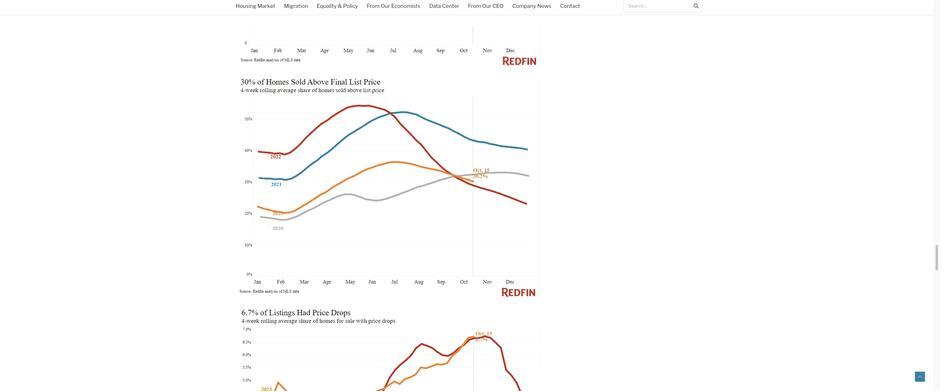 Task type: vqa. For each thing, say whether or not it's contained in the screenshot.
Section
no



Task type: locate. For each thing, give the bounding box(es) containing it.
from our economists link
[[363, 0, 425, 13]]

our left ceo
[[482, 3, 492, 9]]

our left the economists
[[381, 3, 390, 9]]

company news link
[[508, 0, 556, 13]]

housing
[[236, 3, 256, 9]]

search image
[[694, 3, 699, 8]]

1 from from the left
[[367, 3, 380, 9]]

1 horizontal spatial our
[[482, 3, 492, 9]]

2 from from the left
[[468, 3, 481, 9]]

data center
[[429, 3, 459, 9]]

from our ceo
[[468, 3, 504, 9]]

data center link
[[425, 0, 464, 13]]

from right policy
[[367, 3, 380, 9]]

equality & policy
[[317, 3, 358, 9]]

from our economists
[[367, 3, 421, 9]]

housing market link
[[231, 0, 280, 13]]

1 our from the left
[[381, 3, 390, 9]]

0 horizontal spatial from
[[367, 3, 380, 9]]

our for ceo
[[482, 3, 492, 9]]

contact
[[560, 3, 580, 9]]

0 horizontal spatial our
[[381, 3, 390, 9]]

migration
[[284, 3, 308, 9]]

2 our from the left
[[482, 3, 492, 9]]

economists
[[391, 3, 421, 9]]

policy
[[343, 3, 358, 9]]

center
[[442, 3, 459, 9]]

None search field
[[624, 0, 703, 12]]

from for from our ceo
[[468, 3, 481, 9]]

our
[[381, 3, 390, 9], [482, 3, 492, 9]]

from
[[367, 3, 380, 9], [468, 3, 481, 9]]

1 horizontal spatial from
[[468, 3, 481, 9]]

contact link
[[556, 0, 585, 13]]

from left ceo
[[468, 3, 481, 9]]



Task type: describe. For each thing, give the bounding box(es) containing it.
news
[[538, 3, 552, 9]]

from our ceo link
[[464, 0, 508, 13]]

our for economists
[[381, 3, 390, 9]]

market
[[258, 3, 275, 9]]

company
[[513, 3, 536, 9]]

data
[[429, 3, 441, 9]]

equality
[[317, 3, 337, 9]]

equality & policy link
[[313, 0, 363, 13]]

migration link
[[280, 0, 313, 13]]

company news
[[513, 3, 552, 9]]

&
[[338, 3, 342, 9]]

from for from our economists
[[367, 3, 380, 9]]

Search... search field
[[624, 0, 690, 12]]

ceo
[[493, 3, 504, 9]]

housing market
[[236, 3, 275, 9]]



